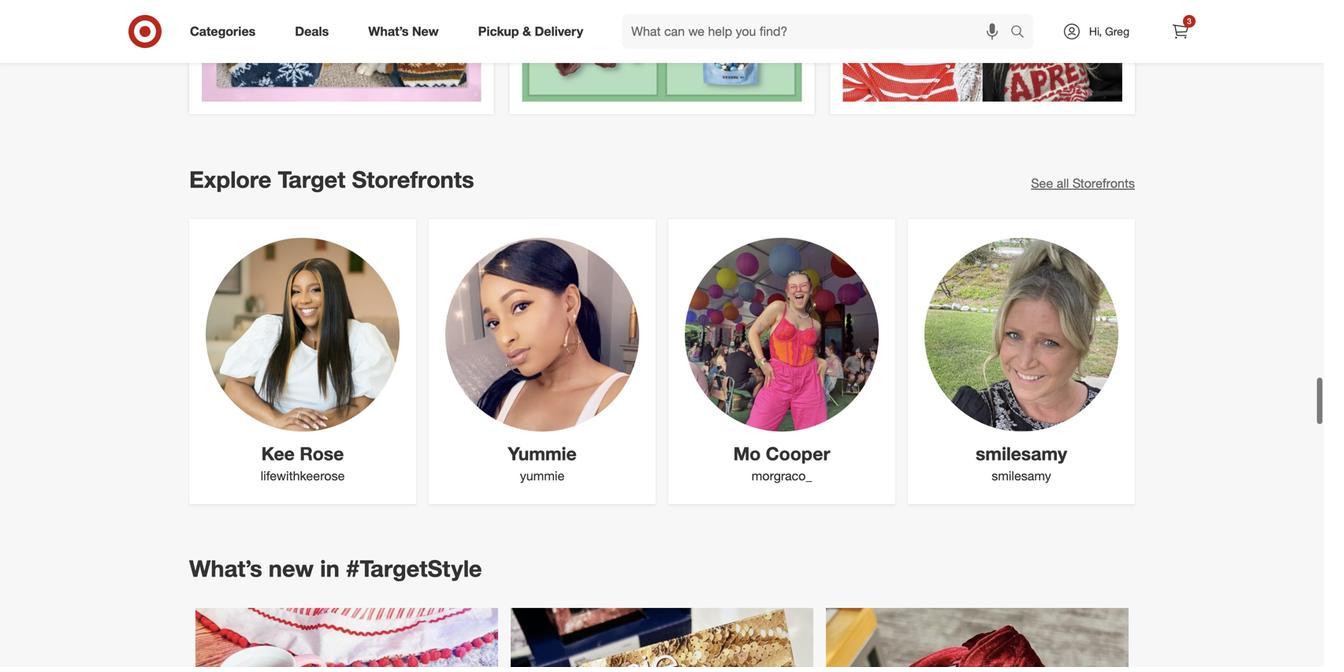 Task type: vqa. For each thing, say whether or not it's contained in the screenshot.
'7'
no



Task type: locate. For each thing, give the bounding box(es) containing it.
0 horizontal spatial user image by @twotargetmoms image
[[511, 609, 814, 668]]

categories link
[[177, 14, 275, 49]]

target
[[278, 166, 346, 193]]

lifewithkeerose
[[261, 469, 345, 484]]

what's
[[368, 24, 409, 39], [189, 555, 262, 583]]

yummie
[[508, 443, 577, 465]]

profile image for creator image for smilesamy
[[925, 238, 1119, 432]]

pickup & delivery
[[478, 24, 584, 39]]

yummie yummie
[[508, 443, 577, 484]]

2 user image by @twotargetmoms image from the left
[[826, 609, 1129, 668]]

greg
[[1106, 24, 1130, 38]]

0 vertical spatial what's
[[368, 24, 409, 39]]

1 horizontal spatial what's
[[368, 24, 409, 39]]

deals link
[[282, 14, 349, 49]]

storefronts for explore target storefronts
[[352, 166, 474, 193]]

all
[[1057, 176, 1069, 191]]

smilesamy
[[976, 443, 1068, 465], [992, 469, 1052, 484]]

everyone loves when pets love the holidays too! image
[[202, 0, 481, 102]]

delivery
[[535, 24, 584, 39]]

storefronts
[[352, 166, 474, 193], [1073, 176, 1135, 191]]

user image by @kayimreading image
[[196, 609, 498, 668]]

1 vertical spatial smilesamy
[[992, 469, 1052, 484]]

categories
[[190, 24, 256, 39]]

storefronts for see all storefronts
[[1073, 176, 1135, 191]]

3
[[1188, 16, 1192, 26]]

deals
[[295, 24, 329, 39]]

yummie
[[520, 469, 565, 484]]

new
[[269, 555, 314, 583]]

smilesamy smilesamy
[[976, 443, 1068, 484]]

2 profile image for creator image from the left
[[445, 238, 639, 432]]

explore
[[189, 166, 272, 193]]

smilesamy inside smilesamy smilesamy
[[992, 469, 1052, 484]]

morgraco_
[[752, 469, 812, 484]]

kee
[[261, 443, 295, 465]]

pickup
[[478, 24, 519, 39]]

1 horizontal spatial storefronts
[[1073, 176, 1135, 191]]

user image by @twotargetmoms image
[[511, 609, 814, 668], [826, 609, 1129, 668]]

4 profile image for creator image from the left
[[925, 238, 1119, 432]]

profile image for creator image for yummie
[[445, 238, 639, 432]]

3 link
[[1164, 14, 1198, 49]]

these film-inspired eats are total show-stealers. image
[[522, 0, 802, 102]]

1 profile image for creator image from the left
[[206, 238, 400, 432]]

0 vertical spatial smilesamy
[[976, 443, 1068, 465]]

3 profile image for creator image from the left
[[685, 238, 879, 432]]

1 user image by @twotargetmoms image from the left
[[511, 609, 814, 668]]

0 horizontal spatial storefronts
[[352, 166, 474, 193]]

see all storefronts link
[[1031, 175, 1135, 193]]

1 vertical spatial what's
[[189, 555, 262, 583]]

0 horizontal spatial what's
[[189, 555, 262, 583]]

1 horizontal spatial user image by @twotargetmoms image
[[826, 609, 1129, 668]]

profile image for creator image
[[206, 238, 400, 432], [445, 238, 639, 432], [685, 238, 879, 432], [925, 238, 1119, 432]]

&
[[523, 24, 531, 39]]



Task type: describe. For each thing, give the bounding box(es) containing it.
see
[[1031, 176, 1054, 191]]

in
[[320, 555, 340, 583]]

cooper
[[766, 443, 831, 465]]

mo
[[734, 443, 761, 465]]

mo cooper morgraco_
[[734, 443, 831, 484]]

profile image for creator image for kee
[[206, 238, 400, 432]]

pickup & delivery link
[[465, 14, 603, 49]]

#targetstyle
[[346, 555, 482, 583]]

see all storefronts
[[1031, 176, 1135, 191]]

what's new in #targetstyle
[[189, 555, 482, 583]]

profile image for creator image for mo
[[685, 238, 879, 432]]

What can we help you find? suggestions appear below search field
[[622, 14, 1015, 49]]

what's new link
[[355, 14, 459, 49]]

new
[[412, 24, 439, 39]]

what's for what's new in #targetstyle
[[189, 555, 262, 583]]

explore target storefronts
[[189, 166, 474, 193]]

rose
[[300, 443, 344, 465]]

search
[[1004, 25, 1042, 41]]

hi, greg
[[1090, 24, 1130, 38]]

what's new
[[368, 24, 439, 39]]

what's for what's new
[[368, 24, 409, 39]]

the top 10 most-shared finds. image
[[843, 0, 1123, 102]]

search button
[[1004, 14, 1042, 52]]

hi,
[[1090, 24, 1102, 38]]

kee rose lifewithkeerose
[[261, 443, 345, 484]]



